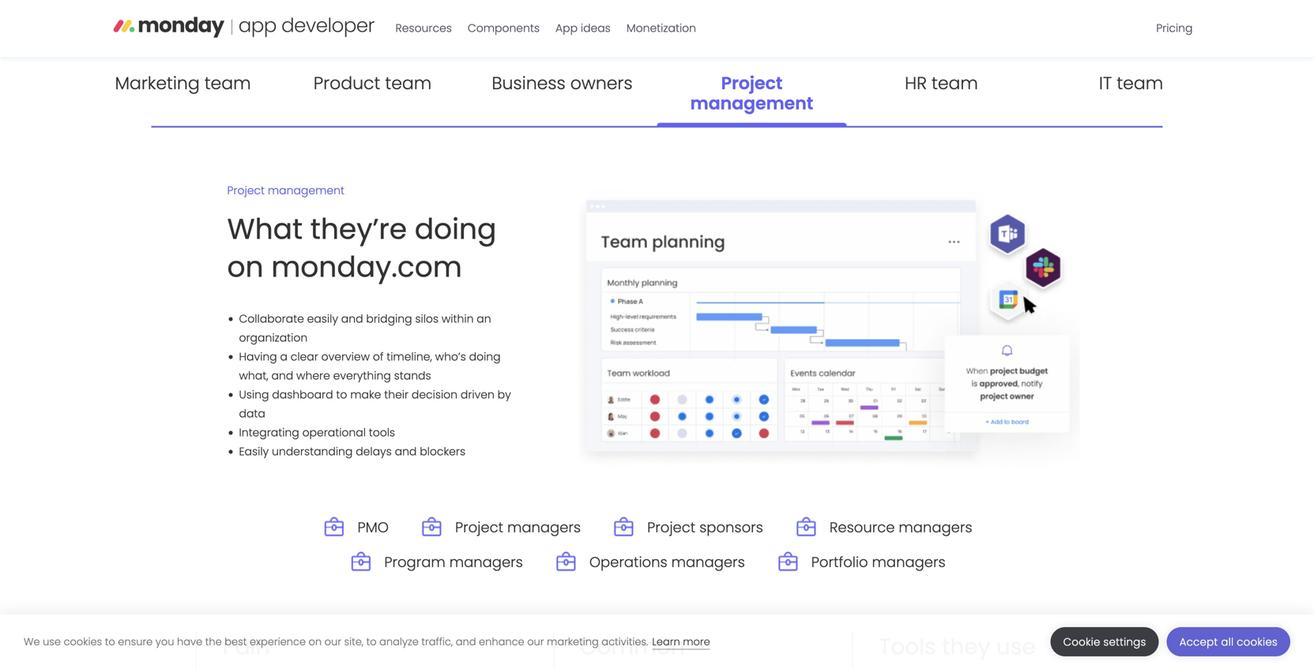 Task type: locate. For each thing, give the bounding box(es) containing it.
operations managers
[[590, 552, 745, 573]]

project management down main element
[[691, 71, 814, 115]]

0 horizontal spatial our
[[325, 635, 341, 649]]

driven
[[461, 387, 495, 403]]

silos
[[415, 311, 439, 327]]

managers for program managers
[[450, 552, 523, 573]]

roles image down pmo
[[343, 545, 378, 580]]

program
[[384, 552, 446, 573]]

ensure
[[118, 635, 153, 649]]

project down main element
[[721, 71, 783, 95]]

list containing pain
[[165, 599, 1150, 670]]

roles image for program managers
[[343, 545, 378, 580]]

easily
[[307, 311, 338, 327]]

1 horizontal spatial our
[[527, 635, 544, 649]]

team inside product team tab
[[385, 71, 432, 95]]

project up operations managers
[[648, 518, 696, 538]]

roles image up program
[[414, 510, 449, 545]]

project up program managers
[[455, 518, 504, 538]]

app ideas link
[[548, 16, 619, 41]]

list inside documentation-navigation tab list
[[165, 599, 1150, 670]]

project management up what on the left of the page
[[227, 183, 345, 199]]

0 vertical spatial project management
[[691, 71, 814, 115]]

portfolio
[[812, 552, 868, 573]]

cookies
[[64, 635, 102, 649], [1237, 635, 1278, 650]]

tools
[[369, 425, 395, 441]]

it team
[[1099, 71, 1164, 95]]

team right hr
[[932, 71, 979, 95]]

1 vertical spatial list
[[165, 599, 1150, 670]]

main element
[[388, 0, 1201, 57]]

0 horizontal spatial on
[[227, 247, 264, 287]]

delays
[[356, 444, 392, 460]]

components
[[468, 21, 540, 36]]

1 horizontal spatial cookies
[[1237, 635, 1278, 650]]

overview
[[321, 349, 370, 365]]

0 vertical spatial on
[[227, 247, 264, 287]]

integrating
[[239, 425, 299, 441]]

cookies for use
[[64, 635, 102, 649]]

managers for resource managers
[[899, 518, 973, 538]]

1 horizontal spatial on
[[309, 635, 322, 649]]

2 cookies from the left
[[1237, 635, 1278, 650]]

roles image
[[317, 510, 351, 545], [414, 510, 449, 545], [789, 510, 824, 545], [343, 545, 378, 580], [548, 545, 583, 580]]

dialog
[[0, 615, 1315, 670]]

0 vertical spatial doing
[[415, 209, 497, 249]]

1 horizontal spatial use
[[997, 631, 1036, 663]]

an
[[477, 311, 491, 327]]

1 horizontal spatial to
[[336, 387, 347, 403]]

have
[[177, 635, 203, 649]]

it
[[1099, 71, 1112, 95]]

to right site,
[[366, 635, 377, 649]]

0 horizontal spatial project management
[[227, 183, 345, 199]]

easily
[[239, 444, 269, 460]]

product team
[[314, 71, 432, 95]]

roles image up operations
[[606, 510, 641, 545]]

resources link
[[388, 16, 460, 41]]

roles image up portfolio
[[789, 510, 824, 545]]

clear
[[291, 349, 318, 365]]

0 vertical spatial management
[[691, 91, 814, 115]]

hr team
[[905, 71, 979, 95]]

0 horizontal spatial management
[[268, 183, 345, 199]]

collaborate easily and bridging silos within an organization having a clear overview of timeline, who's doing what, and where everything stands using dashboard to make their decision driven by data integrating operational tools easily understanding delays and blockers
[[239, 311, 511, 460]]

use
[[997, 631, 1036, 663], [43, 635, 61, 649]]

on up collaborate
[[227, 247, 264, 287]]

hr
[[905, 71, 927, 95]]

operational
[[302, 425, 366, 441]]

roles image for portfolio managers
[[771, 545, 805, 580]]

team down monday.com for apps developers image
[[205, 71, 251, 95]]

project management
[[691, 71, 814, 115], [227, 183, 345, 199]]

managers for operations managers
[[672, 552, 745, 573]]

business
[[492, 71, 566, 95]]

team inside marketing team tab
[[205, 71, 251, 95]]

using
[[239, 387, 269, 403]]

activities.
[[602, 635, 649, 649]]

roles image for project managers
[[414, 510, 449, 545]]

who's
[[435, 349, 466, 365]]

tools they use regularly
[[879, 631, 1036, 670]]

more
[[683, 635, 710, 649]]

use right they
[[997, 631, 1036, 663]]

our right enhance
[[527, 635, 544, 649]]

management inside tab
[[691, 91, 814, 115]]

1 our from the left
[[325, 635, 341, 649]]

1 cookies from the left
[[64, 635, 102, 649]]

everything
[[333, 368, 391, 384]]

dashboard
[[272, 387, 333, 403]]

3 team from the left
[[932, 71, 979, 95]]

cookies right all
[[1237, 635, 1278, 650]]

team down resources link at the top left of page
[[385, 71, 432, 95]]

to
[[336, 387, 347, 403], [105, 635, 115, 649], [366, 635, 377, 649]]

hr team tab
[[847, 61, 1037, 126]]

our
[[325, 635, 341, 649], [527, 635, 544, 649]]

product
[[314, 71, 381, 95]]

by
[[498, 387, 511, 403]]

cookies inside button
[[1237, 635, 1278, 650]]

team right it
[[1117, 71, 1164, 95]]

you
[[156, 635, 174, 649]]

1 vertical spatial doing
[[469, 349, 501, 365]]

1 vertical spatial project management
[[227, 183, 345, 199]]

their
[[384, 387, 409, 403]]

roles image left pmo
[[317, 510, 351, 545]]

pain
[[223, 631, 270, 663]]

2 team from the left
[[385, 71, 432, 95]]

0 vertical spatial list
[[102, 0, 1213, 23]]

1 horizontal spatial project management
[[691, 71, 814, 115]]

project
[[721, 71, 783, 95], [227, 183, 265, 199], [455, 518, 504, 538], [648, 518, 696, 538]]

4 team from the left
[[1117, 71, 1164, 95]]

0 horizontal spatial use
[[43, 635, 61, 649]]

roles image for resource managers
[[789, 510, 824, 545]]

and down a
[[272, 368, 293, 384]]

0 horizontal spatial cookies
[[64, 635, 102, 649]]

cookies right the we
[[64, 635, 102, 649]]

project sponsors
[[648, 518, 763, 538]]

on
[[227, 247, 264, 287], [309, 635, 322, 649]]

1 team from the left
[[205, 71, 251, 95]]

and down tools on the left bottom of the page
[[395, 444, 417, 460]]

project inside "project management"
[[721, 71, 783, 95]]

roles image
[[606, 510, 641, 545], [771, 545, 805, 580]]

owners
[[571, 71, 633, 95]]

roles image for pmo
[[317, 510, 351, 545]]

0 horizontal spatial roles image
[[606, 510, 641, 545]]

program managers
[[384, 552, 523, 573]]

roles image left portfolio
[[771, 545, 805, 580]]

to left ensure
[[105, 635, 115, 649]]

1 horizontal spatial management
[[691, 91, 814, 115]]

cookies for all
[[1237, 635, 1278, 650]]

and right easily
[[341, 311, 363, 327]]

monetization
[[627, 21, 696, 36]]

resource managers
[[830, 518, 973, 538]]

business owners tab
[[468, 61, 657, 126]]

managers
[[507, 518, 581, 538], [899, 518, 973, 538], [450, 552, 523, 573], [672, 552, 745, 573], [872, 552, 946, 573]]

best
[[225, 635, 247, 649]]

team
[[205, 71, 251, 95], [385, 71, 432, 95], [932, 71, 979, 95], [1117, 71, 1164, 95]]

make
[[350, 387, 381, 403]]

traffic,
[[422, 635, 453, 649]]

managers for portfolio managers
[[872, 552, 946, 573]]

data
[[239, 406, 265, 422]]

team inside hr team tab
[[932, 71, 979, 95]]

on right experience
[[309, 635, 322, 649]]

team inside it team tab
[[1117, 71, 1164, 95]]

what they're doing on monday.com
[[227, 209, 497, 287]]

our left site,
[[325, 635, 341, 649]]

1 horizontal spatial roles image
[[771, 545, 805, 580]]

blockers
[[420, 444, 466, 460]]

to left the make
[[336, 387, 347, 403]]

pricing
[[1157, 21, 1193, 36]]

roles image down project managers
[[548, 545, 583, 580]]

regularly
[[879, 663, 977, 670]]

doing inside collaborate easily and bridging silos within an organization having a clear overview of timeline, who's doing what, and where everything stands using dashboard to make their decision driven by data integrating operational tools easily understanding delays and blockers
[[469, 349, 501, 365]]

use right the we
[[43, 635, 61, 649]]

doing
[[415, 209, 497, 249], [469, 349, 501, 365]]

stands
[[394, 368, 431, 384]]

list
[[102, 0, 1213, 23], [165, 599, 1150, 670]]



Task type: describe. For each thing, give the bounding box(es) containing it.
what
[[227, 209, 303, 249]]

1 vertical spatial management
[[268, 183, 345, 199]]

0 horizontal spatial to
[[105, 635, 115, 649]]

understanding
[[272, 444, 353, 460]]

experience
[[250, 635, 306, 649]]

components link
[[460, 16, 548, 41]]

project management tab
[[657, 61, 847, 126]]

and right traffic,
[[456, 635, 476, 649]]

tools
[[879, 631, 936, 663]]

a
[[280, 349, 288, 365]]

cookie settings
[[1064, 635, 1147, 650]]

pmo
[[358, 518, 389, 538]]

app ideas
[[556, 21, 611, 36]]

organization
[[239, 330, 308, 346]]

persona project manager image
[[578, 185, 1080, 468]]

monday.com
[[271, 247, 462, 287]]

collaborate
[[239, 311, 304, 327]]

accept all cookies
[[1180, 635, 1278, 650]]

within
[[442, 311, 474, 327]]

roles image for project sponsors
[[606, 510, 641, 545]]

project up what on the left of the page
[[227, 183, 265, 199]]

on inside what they're doing on monday.com
[[227, 247, 264, 287]]

project management inside project management tab
[[691, 71, 814, 115]]

where
[[296, 368, 330, 384]]

product team tab
[[278, 61, 468, 126]]

resources
[[396, 21, 452, 36]]

team for it team
[[1117, 71, 1164, 95]]

documentation-navigation tab list
[[88, 61, 1226, 670]]

sponsors
[[700, 518, 763, 538]]

cookie
[[1064, 635, 1101, 650]]

team for hr team
[[932, 71, 979, 95]]

to inside collaborate easily and bridging silos within an organization having a clear overview of timeline, who's doing what, and where everything stands using dashboard to make their decision driven by data integrating operational tools easily understanding delays and blockers
[[336, 387, 347, 403]]

monday.com for apps developers image
[[113, 10, 375, 44]]

marketing
[[115, 71, 200, 95]]

marketing team tab
[[88, 61, 278, 126]]

accept all cookies button
[[1167, 628, 1291, 657]]

managers for project managers
[[507, 518, 581, 538]]

cookie settings button
[[1051, 628, 1159, 657]]

analyze
[[380, 635, 419, 649]]

dialog containing cookie settings
[[0, 615, 1315, 670]]

1 vertical spatial on
[[309, 635, 322, 649]]

business owners
[[492, 71, 633, 95]]

we
[[24, 635, 40, 649]]

marketing team
[[115, 71, 251, 95]]

portfolio managers
[[812, 552, 946, 573]]

they
[[942, 631, 991, 663]]

the
[[205, 635, 222, 649]]

timeline,
[[387, 349, 432, 365]]

marketing
[[547, 635, 599, 649]]

ideas
[[581, 21, 611, 36]]

2 our from the left
[[527, 635, 544, 649]]

team for marketing team
[[205, 71, 251, 95]]

use inside tools they use regularly
[[997, 631, 1036, 663]]

they're
[[310, 209, 407, 249]]

having
[[239, 349, 277, 365]]

decision
[[412, 387, 458, 403]]

settings
[[1104, 635, 1147, 650]]

operations
[[590, 552, 668, 573]]

common
[[580, 631, 685, 663]]

resource
[[830, 518, 895, 538]]

team for product team
[[385, 71, 432, 95]]

enhance
[[479, 635, 525, 649]]

what,
[[239, 368, 268, 384]]

roles image for operations managers
[[548, 545, 583, 580]]

pricing link
[[1149, 16, 1201, 41]]

doing inside what they're doing on monday.com
[[415, 209, 497, 249]]

it team tab
[[1037, 61, 1226, 126]]

monetization link
[[619, 16, 704, 41]]

app
[[556, 21, 578, 36]]

learn more link
[[653, 635, 710, 650]]

site,
[[344, 635, 364, 649]]

we use cookies to ensure you have the best experience on our site, to analyze traffic, and enhance our marketing activities. learn more
[[24, 635, 710, 649]]

project managers
[[455, 518, 581, 538]]

bridging
[[366, 311, 412, 327]]

learn
[[653, 635, 680, 649]]

accept
[[1180, 635, 1219, 650]]

2 horizontal spatial to
[[366, 635, 377, 649]]

of
[[373, 349, 384, 365]]

all
[[1222, 635, 1234, 650]]



Task type: vqa. For each thing, say whether or not it's contained in the screenshot.
Resource
yes



